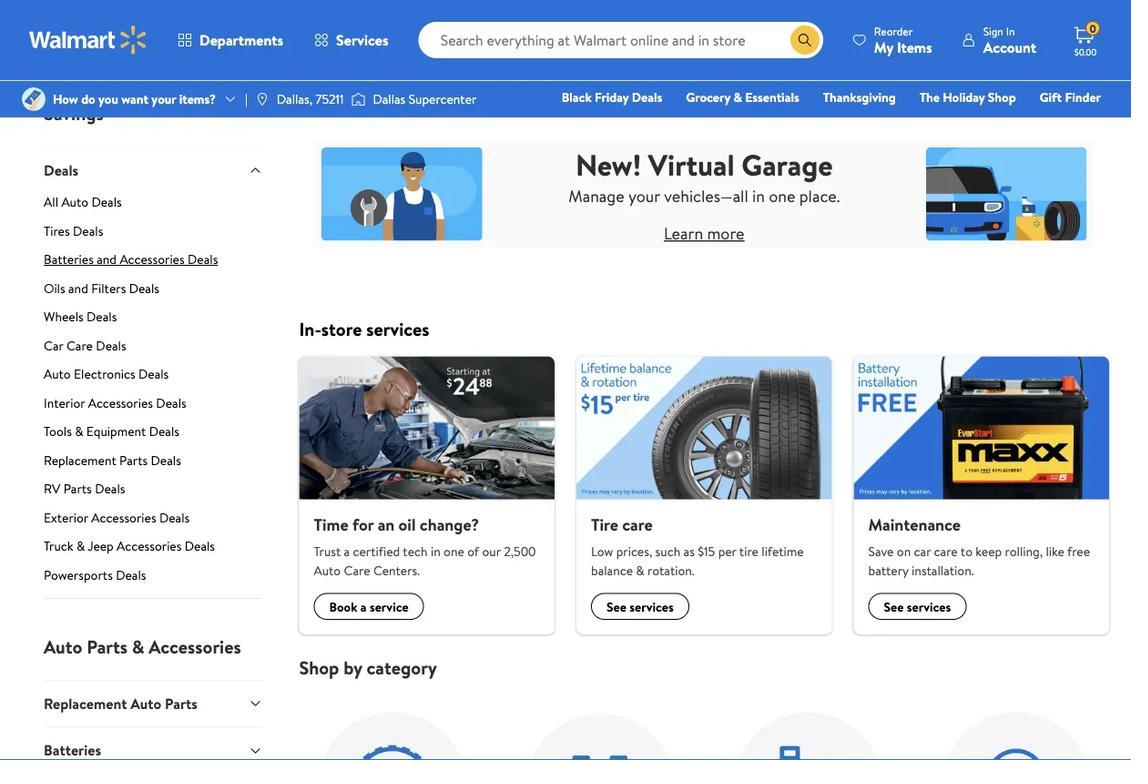 Task type: locate. For each thing, give the bounding box(es) containing it.
grocery & essentials
[[686, 88, 799, 106]]

your for virtual
[[628, 185, 660, 208]]

0 vertical spatial care
[[66, 336, 93, 354]]

a
[[344, 543, 350, 561], [361, 598, 367, 616]]

tires deals
[[44, 222, 103, 239]]

see services inside maintenance list item
[[884, 598, 951, 616]]

deals down auto electronics deals "link"
[[156, 394, 186, 411]]

parts inside "link"
[[119, 451, 148, 469]]

0 horizontal spatial one
[[444, 543, 464, 561]]

1 vertical spatial your
[[628, 185, 660, 208]]

0 horizontal spatial electronics
[[74, 365, 135, 383]]

truck & jeep accessories deals link
[[44, 537, 263, 562]]

one left of
[[444, 543, 464, 561]]

how do you want your items?
[[53, 90, 216, 108]]

0 vertical spatial list
[[288, 356, 1120, 635]]

items
[[897, 37, 932, 57]]

deals down tires deals link
[[188, 250, 218, 268]]

see services down installation.
[[884, 598, 951, 616]]

home
[[768, 114, 802, 132]]

0 horizontal spatial see services
[[607, 598, 674, 616]]

2 see services from the left
[[884, 598, 951, 616]]

electronics link
[[601, 113, 680, 133]]

our
[[482, 543, 501, 561]]

new! my garage. manage your vehicles—all in one place.. learn more.�� image
[[314, 116, 1095, 273]]

auto inside dropdown button
[[131, 694, 161, 714]]

thanksgiving
[[823, 88, 896, 106]]

0 vertical spatial care
[[622, 513, 653, 536]]

registry
[[891, 114, 938, 132]]

2 vertical spatial shop
[[299, 655, 339, 681]]

deals down truck & jeep accessories deals
[[116, 566, 146, 584]]

0 vertical spatial a
[[344, 543, 350, 561]]

place.
[[800, 185, 840, 208]]

car
[[44, 336, 63, 354]]

parts down tools & equipment deals link
[[119, 451, 148, 469]]

walmart+
[[1047, 114, 1101, 132]]

replacement inside replacement parts deals "link"
[[44, 451, 116, 469]]

deals down replacement parts deals
[[95, 480, 125, 498]]

one debit
[[962, 114, 1023, 132]]

replacement auto parts
[[44, 694, 198, 714]]

new! virtual garage manage your vehicles—all in one place.
[[568, 144, 840, 208]]

1 vertical spatial one
[[444, 543, 464, 561]]

and up "filters"
[[97, 250, 117, 268]]

shop up debit
[[988, 88, 1016, 106]]

& inside the tire care low prices, such as $15 per tire lifetime balance & rotation.
[[636, 562, 645, 580]]

1 vertical spatial replacement
[[44, 694, 127, 714]]

in inside time for an oil change? trust a certified tech in one of our 2,500 auto care centers.
[[431, 543, 441, 561]]

& right the tools
[[75, 422, 83, 440]]

2 horizontal spatial services
[[907, 598, 951, 616]]

in-store services
[[299, 316, 429, 342]]

powersports deals
[[44, 566, 146, 584]]

holiday
[[943, 88, 985, 106]]

1 horizontal spatial one
[[769, 185, 796, 208]]

auto down car
[[44, 365, 71, 383]]

1 horizontal spatial services
[[630, 598, 674, 616]]

walmart+ link
[[1039, 113, 1109, 133]]

shop left by
[[299, 655, 339, 681]]

do
[[81, 90, 95, 108]]

services inside the tire care list item
[[630, 598, 674, 616]]

1 horizontal spatial and
[[97, 250, 117, 268]]

1 see services from the left
[[607, 598, 674, 616]]

deals up tires deals
[[91, 193, 122, 211]]

see services for care
[[607, 598, 674, 616]]

replacement for replacement parts deals
[[44, 451, 116, 469]]

deals up all
[[44, 160, 79, 180]]

0
[[1090, 21, 1096, 36]]

replacement parts deals
[[44, 451, 181, 469]]

 image right "|"
[[255, 92, 269, 107]]

replacement up rv parts deals
[[44, 451, 116, 469]]

1 vertical spatial care
[[934, 543, 958, 561]]

0 horizontal spatial  image
[[22, 87, 46, 111]]

see services for save
[[884, 598, 951, 616]]

0 vertical spatial shop
[[988, 88, 1016, 106]]

in right vehicles—all
[[752, 185, 765, 208]]

0 horizontal spatial a
[[344, 543, 350, 561]]

1 horizontal spatial see services
[[884, 598, 951, 616]]

1 horizontal spatial shop
[[717, 114, 745, 132]]

see inside maintenance list item
[[884, 598, 904, 616]]

2 replacement from the top
[[44, 694, 127, 714]]

see services down balance
[[607, 598, 674, 616]]

see inside the tire care list item
[[607, 598, 627, 616]]

0 vertical spatial replacement
[[44, 451, 116, 469]]

list
[[288, 356, 1120, 635], [288, 679, 1120, 761]]

 image
[[22, 87, 46, 111], [255, 92, 269, 107]]

your right manage
[[628, 185, 660, 208]]

replacement parts deals link
[[44, 451, 263, 476]]

1 vertical spatial and
[[68, 279, 88, 297]]

time for an oil change? list item
[[288, 356, 566, 635]]

replacement
[[44, 451, 116, 469], [44, 694, 127, 714]]

search icon image
[[798, 33, 812, 47]]

1 vertical spatial electronics
[[74, 365, 135, 383]]

electronics up interior accessories deals
[[74, 365, 135, 383]]

replacement down auto parts & accessories
[[44, 694, 127, 714]]

care inside time for an oil change? trust a certified tech in one of our 2,500 auto care centers.
[[344, 562, 370, 580]]

care inside the tire care low prices, such as $15 per tire lifetime balance & rotation.
[[622, 513, 653, 536]]

shop right toy
[[717, 114, 745, 132]]

keep
[[976, 543, 1002, 561]]

my
[[874, 37, 894, 57]]

0 vertical spatial one
[[769, 185, 796, 208]]

2,500
[[504, 543, 536, 561]]

1 replacement from the top
[[44, 451, 116, 469]]

services down the rotation.
[[630, 598, 674, 616]]

service
[[370, 598, 409, 616]]

filters
[[91, 279, 126, 297]]

auto down auto parts & accessories
[[131, 694, 161, 714]]

& down prices,
[[636, 562, 645, 580]]

friday
[[595, 88, 629, 106]]

play image
[[424, 50, 431, 59]]

parts down auto parts & accessories
[[165, 694, 198, 714]]

deals down exterior accessories deals link
[[185, 537, 215, 555]]

deals down tools & equipment deals link
[[151, 451, 181, 469]]

1 horizontal spatial  image
[[255, 92, 269, 107]]

accessories down exterior accessories deals link
[[117, 537, 182, 555]]

services for tire care
[[630, 598, 674, 616]]

1 horizontal spatial electronics
[[610, 114, 671, 132]]

parts
[[119, 451, 148, 469], [63, 480, 92, 498], [87, 634, 128, 660], [165, 694, 198, 714]]

parts up 'replacement auto parts'
[[87, 634, 128, 660]]

shop by category
[[299, 655, 437, 681]]

garage
[[742, 144, 833, 185]]

care up installation.
[[934, 543, 958, 561]]

deals up the electronics link
[[632, 88, 662, 106]]

see services inside the tire care list item
[[607, 598, 674, 616]]

1 vertical spatial care
[[344, 562, 370, 580]]

one left place.
[[769, 185, 796, 208]]

wheels deals link
[[44, 308, 263, 333]]

tools
[[44, 422, 72, 440]]

save
[[868, 543, 894, 561]]

& left jeep
[[76, 537, 85, 555]]

truck & jeep accessories deals
[[44, 537, 215, 555]]

change?
[[420, 513, 479, 536]]

0 horizontal spatial your
[[152, 90, 176, 108]]

care right car
[[66, 336, 93, 354]]

& inside grocery & essentials link
[[734, 88, 742, 106]]

one inside time for an oil change? trust a certified tech in one of our 2,500 auto care centers.
[[444, 543, 464, 561]]

a right book
[[361, 598, 367, 616]]

grocery
[[686, 88, 731, 106]]

parts right rv
[[63, 480, 92, 498]]

maintenance
[[868, 513, 961, 536]]

book a service
[[329, 598, 409, 616]]

2 list from the top
[[288, 679, 1120, 761]]

of
[[467, 543, 479, 561]]

auto down trust
[[314, 562, 341, 580]]

batteries and accessories deals
[[44, 250, 218, 268]]

and right "oils"
[[68, 279, 88, 297]]

0 vertical spatial and
[[97, 250, 117, 268]]

0 horizontal spatial and
[[68, 279, 88, 297]]

new!
[[576, 144, 641, 185]]

1 vertical spatial in
[[431, 543, 441, 561]]

care down certified
[[344, 562, 370, 580]]

0 vertical spatial your
[[152, 90, 176, 108]]

replacement inside replacement auto parts dropdown button
[[44, 694, 127, 714]]

0 vertical spatial in
[[752, 185, 765, 208]]

departments button
[[162, 18, 299, 62]]

your for do
[[152, 90, 176, 108]]

& for jeep
[[76, 537, 85, 555]]

deals button
[[44, 146, 263, 193]]

 image for how do you want your items?
[[22, 87, 46, 111]]

0 horizontal spatial care
[[622, 513, 653, 536]]

see for care
[[607, 598, 627, 616]]

services inside maintenance list item
[[907, 598, 951, 616]]

2 horizontal spatial shop
[[988, 88, 1016, 106]]

deals down "oils and filters deals"
[[87, 308, 117, 325]]

in right tech
[[431, 543, 441, 561]]

1 horizontal spatial your
[[628, 185, 660, 208]]

carousel controls navigation
[[409, 43, 722, 65]]

see down balance
[[607, 598, 627, 616]]

see for save
[[884, 598, 904, 616]]

care
[[622, 513, 653, 536], [934, 543, 958, 561]]

 image left how
[[22, 87, 46, 111]]

& up replacement auto parts dropdown button
[[132, 634, 144, 660]]

a right trust
[[344, 543, 350, 561]]

as
[[684, 543, 695, 561]]

list containing time for an oil change?
[[288, 356, 1120, 635]]

accessories
[[120, 250, 185, 268], [88, 394, 153, 411], [91, 508, 156, 526], [117, 537, 182, 555], [149, 634, 241, 660]]

1 horizontal spatial care
[[934, 543, 958, 561]]

services down installation.
[[907, 598, 951, 616]]

1 see from the left
[[607, 598, 627, 616]]

electronics down black friday deals link at top
[[610, 114, 671, 132]]

deals down all auto deals
[[73, 222, 103, 239]]

see down 'battery'
[[884, 598, 904, 616]]

on
[[897, 543, 911, 561]]

your
[[152, 90, 176, 108], [628, 185, 660, 208]]

manage
[[568, 185, 624, 208]]

car care deals
[[44, 336, 126, 354]]

& inside truck & jeep accessories deals link
[[76, 537, 85, 555]]

care up prices,
[[622, 513, 653, 536]]

your right want
[[152, 90, 176, 108]]

1 vertical spatial list
[[288, 679, 1120, 761]]

tire care list item
[[566, 356, 843, 635]]

0 horizontal spatial in
[[431, 543, 441, 561]]

oil
[[399, 513, 416, 536]]

one debit link
[[953, 113, 1031, 133]]

1 horizontal spatial care
[[344, 562, 370, 580]]

interior
[[44, 394, 85, 411]]

1 horizontal spatial in
[[752, 185, 765, 208]]

low
[[591, 543, 613, 561]]

1 horizontal spatial see
[[884, 598, 904, 616]]

1 list from the top
[[288, 356, 1120, 635]]

the holiday shop
[[920, 88, 1016, 106]]

in-
[[299, 316, 321, 342]]

auto right all
[[61, 193, 88, 211]]

0 vertical spatial electronics
[[610, 114, 671, 132]]

services right store
[[366, 316, 429, 342]]

shop
[[988, 88, 1016, 106], [717, 114, 745, 132], [299, 655, 339, 681]]

care inside maintenance save on car care to keep rolling, like free battery installation.
[[934, 543, 958, 561]]

& right grocery in the top right of the page
[[734, 88, 742, 106]]

 image for dallas, 75211
[[255, 92, 269, 107]]

0 horizontal spatial shop
[[299, 655, 339, 681]]

your inside new! virtual garage manage your vehicles—all in one place.
[[628, 185, 660, 208]]

0 horizontal spatial see
[[607, 598, 627, 616]]

oils and filters deals
[[44, 279, 159, 297]]

& inside tools & equipment deals link
[[75, 422, 83, 440]]

home link
[[760, 113, 810, 133]]

services button
[[299, 18, 404, 62]]

parts for replacement
[[119, 451, 148, 469]]

 image
[[351, 90, 366, 108]]

2 see from the left
[[884, 598, 904, 616]]

one
[[769, 185, 796, 208], [444, 543, 464, 561]]

1 horizontal spatial a
[[361, 598, 367, 616]]

tire care low prices, such as $15 per tire lifetime balance & rotation.
[[591, 513, 804, 580]]

sign
[[983, 23, 1004, 39]]

truck
[[44, 537, 73, 555]]

electronics inside "link"
[[74, 365, 135, 383]]



Task type: describe. For each thing, give the bounding box(es) containing it.
book
[[329, 598, 357, 616]]

tire
[[591, 513, 618, 536]]

want
[[121, 90, 148, 108]]

parts for auto
[[87, 634, 128, 660]]

parts for rv
[[63, 480, 92, 498]]

black
[[562, 88, 592, 106]]

fashion link
[[817, 113, 876, 133]]

services
[[336, 30, 389, 50]]

savings
[[44, 100, 104, 126]]

Walmart Site-Wide search field
[[419, 22, 823, 58]]

finder
[[1065, 88, 1101, 106]]

car care deals link
[[44, 336, 263, 361]]

wheels
[[44, 308, 84, 325]]

dallas
[[373, 90, 406, 108]]

one inside new! virtual garage manage your vehicles—all in one place.
[[769, 185, 796, 208]]

gift finder link
[[1032, 87, 1109, 107]]

accessories up equipment at the left of page
[[88, 394, 153, 411]]

departments
[[199, 30, 283, 50]]

time for an oil change? trust a certified tech in one of our 2,500 auto care centers.
[[314, 513, 536, 580]]

$15
[[698, 543, 715, 561]]

auto inside time for an oil change? trust a certified tech in one of our 2,500 auto care centers.
[[314, 562, 341, 580]]

& for essentials
[[734, 88, 742, 106]]

|
[[245, 90, 248, 108]]

tires
[[44, 222, 70, 239]]

tires deals link
[[44, 222, 263, 247]]

by
[[344, 655, 362, 681]]

installation.
[[912, 562, 974, 580]]

deals up auto electronics deals
[[96, 336, 126, 354]]

list for shop by category
[[288, 679, 1120, 761]]

and for oils
[[68, 279, 88, 297]]

rotation.
[[648, 562, 695, 580]]

electronics inside gift finder electronics
[[610, 114, 671, 132]]

deals down car care deals link
[[138, 365, 169, 383]]

balance
[[591, 562, 633, 580]]

prices,
[[616, 543, 652, 561]]

oils
[[44, 279, 65, 297]]

registry link
[[883, 113, 946, 133]]

batteries
[[44, 250, 94, 268]]

reorder
[[874, 23, 913, 39]]

1 vertical spatial shop
[[717, 114, 745, 132]]

centers.
[[373, 562, 420, 580]]

$0.00
[[1075, 46, 1097, 58]]

sign in account
[[983, 23, 1037, 57]]

black friday deals link
[[554, 87, 671, 107]]

services for maintenance
[[907, 598, 951, 616]]

store
[[321, 316, 362, 342]]

the
[[920, 88, 940, 106]]

the holiday shop link
[[912, 87, 1024, 107]]

exterior
[[44, 508, 88, 526]]

deals inside dropdown button
[[44, 160, 79, 180]]

supercenter
[[409, 90, 477, 108]]

items?
[[179, 90, 216, 108]]

batteries and accessories deals link
[[44, 250, 263, 275]]

0 horizontal spatial care
[[66, 336, 93, 354]]

deals down rv parts deals link
[[159, 508, 190, 526]]

all auto deals link
[[44, 193, 263, 218]]

1 vertical spatial a
[[361, 598, 367, 616]]

list for in-store services
[[288, 356, 1120, 635]]

auto electronics deals
[[44, 365, 169, 383]]

gift finder electronics
[[610, 88, 1101, 132]]

deals down the batteries and accessories deals link
[[129, 279, 159, 297]]

essentials
[[745, 88, 799, 106]]

toy shop link
[[687, 113, 753, 133]]

oils and filters deals link
[[44, 279, 263, 304]]

an
[[378, 513, 395, 536]]

a inside time for an oil change? trust a certified tech in one of our 2,500 auto care centers.
[[344, 543, 350, 561]]

certified
[[353, 543, 400, 561]]

auto down powersports
[[44, 634, 82, 660]]

maintenance list item
[[843, 356, 1120, 635]]

toy shop
[[695, 114, 745, 132]]

reorder my items
[[874, 23, 932, 57]]

deals down interior accessories deals link
[[149, 422, 179, 440]]

per
[[718, 543, 737, 561]]

battery
[[868, 562, 909, 580]]

tech
[[403, 543, 428, 561]]

0 horizontal spatial services
[[366, 316, 429, 342]]

maintenance save on car care to keep rolling, like free battery installation.
[[868, 513, 1090, 580]]

parts inside dropdown button
[[165, 694, 198, 714]]

replacement for replacement auto parts
[[44, 694, 127, 714]]

accessories up truck & jeep accessories deals
[[91, 508, 156, 526]]

powersports deals link
[[44, 566, 263, 598]]

walmart image
[[29, 26, 148, 55]]

auto inside "link"
[[44, 365, 71, 383]]

all
[[44, 193, 58, 211]]

tire
[[739, 543, 759, 561]]

for
[[352, 513, 374, 536]]

exterior accessories deals
[[44, 508, 190, 526]]

thanksgiving link
[[815, 87, 904, 107]]

and for batteries
[[97, 250, 117, 268]]

how
[[53, 90, 78, 108]]

jeep
[[88, 537, 114, 555]]

75211
[[316, 90, 344, 108]]

wheels deals
[[44, 308, 117, 325]]

account
[[983, 37, 1037, 57]]

more
[[707, 222, 745, 245]]

Search search field
[[419, 22, 823, 58]]

auto electronics deals link
[[44, 365, 263, 390]]

powersports
[[44, 566, 113, 584]]

in inside new! virtual garage manage your vehicles—all in one place.
[[752, 185, 765, 208]]

toy
[[695, 114, 714, 132]]

& for equipment
[[75, 422, 83, 440]]

rolling,
[[1005, 543, 1043, 561]]

accessories up replacement auto parts dropdown button
[[149, 634, 241, 660]]

accessories down tires deals link
[[120, 250, 185, 268]]

you
[[98, 90, 118, 108]]

dallas, 75211
[[277, 90, 344, 108]]

equipment
[[86, 422, 146, 440]]



Task type: vqa. For each thing, say whether or not it's contained in the screenshot.
'keep' at the right of the page
yes



